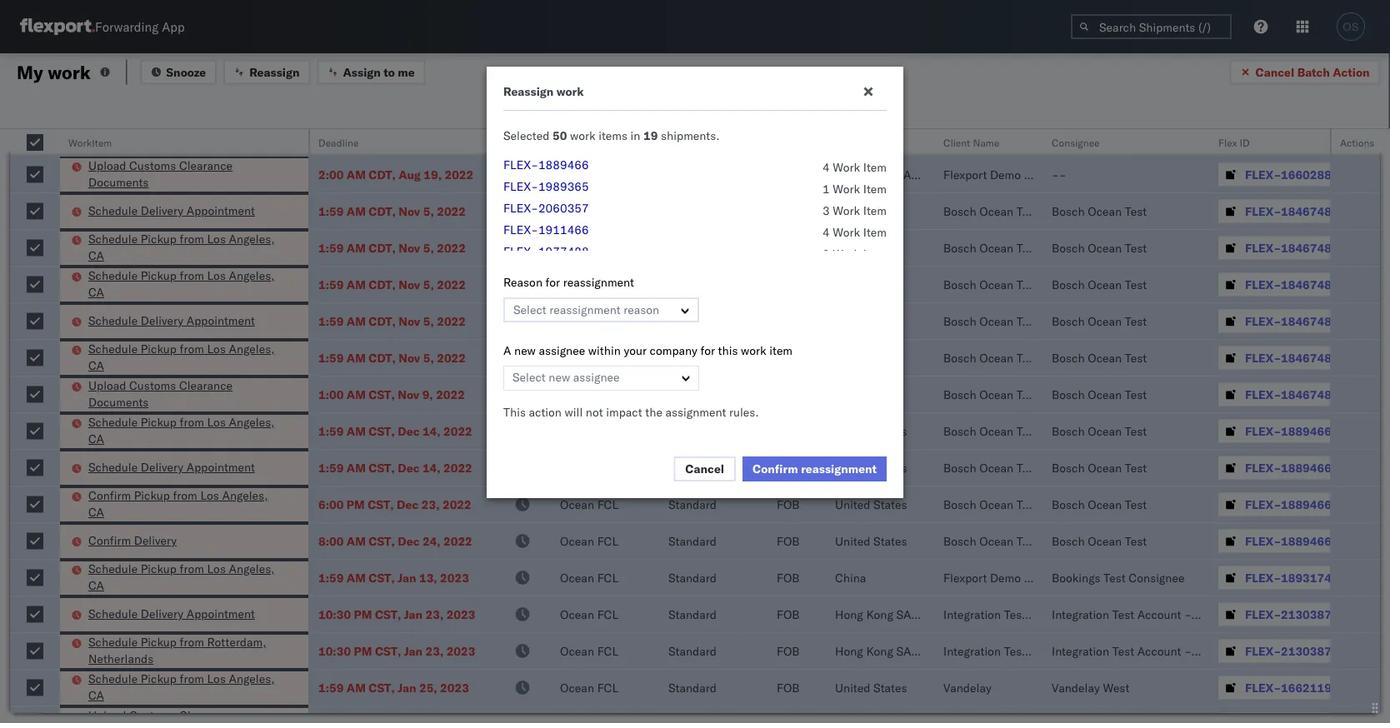 Task type: locate. For each thing, give the bounding box(es) containing it.
select up this
[[513, 370, 546, 385]]

schedule for fourth schedule delivery appointment button from the bottom
[[88, 203, 138, 218]]

0 vertical spatial upload customs clearance documents link
[[88, 158, 287, 191]]

ca for 5th schedule pickup from los angeles, ca link from the bottom
[[88, 285, 104, 300]]

upload customs clearance documents link
[[88, 158, 287, 191], [88, 378, 287, 411]]

0 vertical spatial 10:30 pm cst, jan 23, 2023
[[318, 607, 475, 622]]

cst, left '25,'
[[369, 680, 395, 695]]

0 vertical spatial hong
[[835, 167, 863, 182]]

confirm for confirm reassignment
[[753, 462, 798, 476]]

cst, down 1:59 am cst, jan 13, 2023
[[375, 607, 401, 622]]

cancel inside button
[[685, 462, 724, 476]]

caiu79
[[1352, 167, 1390, 181]]

1 vertical spatial kong
[[866, 607, 893, 622]]

0 horizontal spatial cancel
[[685, 462, 724, 476]]

4 down 1
[[823, 225, 830, 240]]

integration up vandelay west
[[1052, 644, 1109, 658]]

karl
[[1195, 607, 1216, 622], [1195, 644, 1216, 658]]

1 vertical spatial integration test account - karl lagerfeld
[[1052, 644, 1269, 658]]

confirm up confirm delivery
[[88, 488, 131, 503]]

3 kong from the top
[[866, 644, 893, 658]]

flexport demo consignee for --
[[943, 167, 1080, 182]]

4 1846748 from the top
[[1281, 314, 1332, 328]]

14, down 9, on the bottom of page
[[422, 424, 441, 438]]

jan for first schedule pickup from los angeles, ca link from the bottom
[[398, 680, 416, 695]]

2 vertical spatial 23,
[[425, 644, 444, 658]]

cancel for cancel batch action
[[1255, 65, 1294, 79]]

fcl for upload customs clearance documents button for 2:00 am cdt, aug 19, 2022
[[597, 167, 618, 182]]

2 work from the top
[[833, 182, 860, 196]]

select down reason in the left of the page
[[513, 303, 546, 317]]

3 work item
[[823, 203, 887, 218], [823, 247, 887, 261]]

0 vertical spatial 4
[[823, 160, 830, 175]]

1 upload customs clearance documents from the top
[[88, 158, 233, 190]]

hong kong sar china for schedule pickup from rotterdam, netherlands
[[835, 644, 953, 658]]

nov
[[399, 204, 420, 218], [399, 240, 420, 255], [399, 277, 420, 292], [399, 314, 420, 328], [399, 350, 420, 365], [398, 387, 419, 402]]

3 1:59 am cdt, nov 5, 2022 from the top
[[318, 277, 466, 292]]

pm down 1:59 am cst, jan 13, 2023
[[354, 607, 372, 622]]

confirm inside confirm pickup from los angeles, ca
[[88, 488, 131, 503]]

upload customs clearance documents link for 1:00 am cst, nov 9, 2022
[[88, 378, 287, 411]]

lagerfeld up 'flex-1662119' in the right bottom of the page
[[1219, 644, 1269, 658]]

1 vertical spatial hong
[[835, 607, 863, 622]]

delivery for 8:00 am cst, dec 24, 2022
[[134, 533, 177, 548]]

cst, down 8:00 am cst, dec 24, 2022
[[369, 570, 395, 585]]

kong for schedule pickup from rotterdam, netherlands
[[866, 644, 893, 658]]

1:59 am cst, dec 14, 2022 down 1:00 am cst, nov 9, 2022
[[318, 424, 472, 438]]

-
[[1052, 167, 1059, 182], [1059, 167, 1066, 182], [1184, 607, 1192, 622], [1184, 644, 1192, 658]]

3 states from the top
[[873, 497, 907, 512]]

19
[[643, 128, 658, 143]]

0 vertical spatial flexport
[[943, 167, 987, 182]]

flex-1662119
[[1245, 680, 1332, 695]]

0 horizontal spatial reassign
[[249, 65, 300, 79]]

shipments.
[[661, 128, 720, 143]]

50
[[553, 128, 567, 143]]

1 vertical spatial new
[[549, 370, 570, 385]]

5 ceau7 from the top
[[1352, 350, 1390, 365]]

3 schedule delivery appointment from the top
[[88, 460, 255, 475]]

reason for reassignment
[[503, 275, 634, 290]]

fob for schedule pickup from rotterdam, netherlands link
[[777, 644, 800, 658]]

1 horizontal spatial cancel
[[1255, 65, 1294, 79]]

ceau7 for 1:00 am cst, nov 9, 2022's upload customs clearance documents button
[[1352, 387, 1390, 401]]

0 vertical spatial snooze
[[166, 65, 206, 79]]

cancel inside button
[[1255, 65, 1294, 79]]

0 horizontal spatial snooze
[[166, 65, 206, 79]]

0 vertical spatial gvcu5
[[1352, 607, 1390, 621]]

assign
[[343, 65, 381, 79]]

from for 5th schedule pickup from los angeles, ca link from the bottom
[[180, 268, 204, 283]]

vandelay for vandelay west
[[1052, 680, 1100, 695]]

13,
[[419, 570, 437, 585]]

5 schedule from the top
[[88, 342, 138, 356]]

pickup for 3rd schedule pickup from los angeles, ca button from the bottom of the page
[[141, 415, 177, 430]]

integration test account - karl lagerfeld down bookings test consignee
[[1052, 607, 1269, 622]]

9 schedule from the top
[[88, 607, 138, 621]]

confirm pickup from los angeles, ca link
[[88, 488, 287, 521]]

2130387 down 1893174
[[1281, 607, 1332, 622]]

schedule inside the schedule pickup from rotterdam, netherlands
[[88, 635, 138, 650]]

ceau7 for 4th schedule pickup from los angeles, ca button from the bottom of the page
[[1352, 350, 1390, 365]]

1977428
[[538, 244, 589, 259]]

2 14, from the top
[[422, 460, 441, 475]]

3 for 1977428
[[823, 247, 830, 261]]

10:30 pm cst, jan 23, 2023 down 1:59 am cst, jan 13, 2023
[[318, 607, 475, 622]]

2 demo from the top
[[990, 570, 1021, 585]]

schedule delivery appointment
[[88, 203, 255, 218], [88, 313, 255, 328], [88, 460, 255, 475], [88, 607, 255, 621]]

0 vertical spatial documents
[[88, 175, 149, 190]]

new up action
[[549, 370, 570, 385]]

0 vertical spatial 14,
[[422, 424, 441, 438]]

1911466
[[538, 223, 589, 237]]

1 sar from the top
[[896, 167, 919, 182]]

cst, left 9, on the bottom of page
[[369, 387, 395, 402]]

2023 for first schedule pickup from los angeles, ca link from the bottom
[[440, 680, 469, 695]]

jan left "13," at left bottom
[[398, 570, 416, 585]]

flex-2060357 link
[[503, 201, 589, 219]]

states for schedule delivery appointment link related to 2nd schedule delivery appointment button from the bottom
[[873, 460, 907, 475]]

fcl for 1:00 am cst, nov 9, 2022's upload customs clearance documents button
[[597, 387, 618, 402]]

2 upload customs clearance documents button from the top
[[88, 378, 287, 413]]

1:59 am cst, dec 14, 2022 up 6:00 pm cst, dec 23, 2022
[[318, 460, 472, 475]]

upload customs clearance documents for 2:00
[[88, 158, 233, 190]]

2 1:59 am cdt, nov 5, 2022 from the top
[[318, 240, 466, 255]]

schedule delivery appointment button
[[88, 203, 255, 221], [88, 313, 255, 331], [88, 459, 255, 478], [88, 606, 255, 624]]

6 flex-1846748 from the top
[[1245, 387, 1332, 402]]

4 schedule delivery appointment link from the top
[[88, 606, 255, 623]]

confirm down rules.
[[753, 462, 798, 476]]

10:30 up 1:59 am cst, jan 25, 2023
[[318, 644, 351, 658]]

flex-2130387 up 'flex-1662119' in the right bottom of the page
[[1245, 644, 1332, 658]]

0 vertical spatial clearance
[[179, 158, 233, 173]]

2023 right "13," at left bottom
[[440, 570, 469, 585]]

2 flexport from the top
[[943, 570, 987, 585]]

1 horizontal spatial reassign
[[503, 84, 554, 99]]

customs
[[129, 158, 176, 173], [129, 378, 176, 393]]

1 vertical spatial 10:30
[[318, 644, 351, 658]]

los for 3rd schedule pickup from los angeles, ca button from the bottom of the page
[[207, 415, 226, 430]]

reassign for reassign
[[249, 65, 300, 79]]

pickup inside confirm pickup from los angeles, ca
[[134, 488, 170, 503]]

1 vertical spatial upload
[[88, 378, 126, 393]]

selected 50 work items in 19 shipments.
[[503, 128, 720, 143]]

0 vertical spatial 3 work item
[[823, 203, 887, 218]]

cancel batch action button
[[1230, 60, 1381, 85]]

0 vertical spatial confirm
[[753, 462, 798, 476]]

1 states from the top
[[873, 424, 907, 438]]

schedule for schedule pickup from rotterdam, netherlands button
[[88, 635, 138, 650]]

10:30 pm cst, jan 23, 2023 up 1:59 am cst, jan 25, 2023
[[318, 644, 475, 658]]

2 vertical spatial pm
[[354, 644, 372, 658]]

from for fourth schedule pickup from los angeles, ca link from the bottom of the page
[[180, 342, 204, 356]]

13 fcl from the top
[[597, 644, 618, 658]]

7 fcl from the top
[[597, 387, 618, 402]]

0 vertical spatial hong kong sar china
[[835, 167, 953, 182]]

1 horizontal spatial vandelay
[[1052, 680, 1100, 695]]

flex-1660288
[[1245, 167, 1332, 182]]

0 vertical spatial new
[[514, 343, 536, 358]]

1 vertical spatial upload customs clearance documents
[[88, 378, 233, 410]]

angeles, inside confirm pickup from los angeles, ca
[[222, 488, 268, 503]]

5 resize handle column header from the left
[[640, 129, 660, 723]]

jan up '25,'
[[404, 644, 423, 658]]

8 ocean fcl from the top
[[560, 424, 618, 438]]

2 schedule from the top
[[88, 232, 138, 246]]

am
[[347, 167, 366, 182], [347, 204, 366, 218], [347, 240, 366, 255], [347, 277, 366, 292], [347, 314, 366, 328], [347, 350, 366, 365], [347, 387, 366, 402], [347, 424, 366, 438], [347, 460, 366, 475], [347, 534, 366, 548], [347, 570, 366, 585], [347, 680, 366, 695]]

2 3 work item from the top
[[823, 247, 887, 261]]

1 vertical spatial demo
[[990, 570, 1021, 585]]

kong for upload customs clearance documents
[[866, 167, 893, 182]]

23, for confirm pickup from los angeles, ca
[[422, 497, 440, 512]]

2 vertical spatial confirm
[[88, 533, 131, 548]]

1 vertical spatial lagerfeld
[[1219, 644, 1269, 658]]

5 flex-1846748 from the top
[[1245, 350, 1332, 365]]

flex-1662119 button
[[1218, 676, 1335, 700], [1218, 676, 1335, 700]]

1 4 work item from the top
[[823, 160, 887, 175]]

0 vertical spatial upload customs clearance documents button
[[88, 158, 287, 193]]

23, up '25,'
[[425, 644, 444, 658]]

flex-2130387 down flex-1893174
[[1245, 607, 1332, 622]]

0 vertical spatial 23,
[[422, 497, 440, 512]]

1 schedule delivery appointment button from the top
[[88, 203, 255, 221]]

assignment
[[665, 405, 726, 420]]

upload customs clearance documents link for 2:00 am cdt, aug 19, 2022
[[88, 158, 287, 191]]

pickup for first schedule pickup from los angeles, ca button from the top of the page
[[141, 232, 177, 246]]

1 vertical spatial 4
[[823, 225, 830, 240]]

2 cdt, from the top
[[369, 204, 396, 218]]

0 vertical spatial upload
[[88, 158, 126, 173]]

None checkbox
[[27, 203, 43, 220], [27, 240, 43, 256], [27, 386, 43, 403], [27, 496, 43, 513], [27, 533, 43, 550], [27, 570, 43, 586], [27, 606, 43, 623], [27, 680, 43, 696], [27, 203, 43, 220], [27, 240, 43, 256], [27, 386, 43, 403], [27, 496, 43, 513], [27, 533, 43, 550], [27, 570, 43, 586], [27, 606, 43, 623], [27, 680, 43, 696]]

clearance for 1:00 am cst, nov 9, 2022
[[179, 378, 233, 393]]

0 vertical spatial integration test account - karl lagerfeld
[[1052, 607, 1269, 622]]

vandelay west
[[1052, 680, 1130, 695]]

schedule delivery appointment for schedule delivery appointment link for fourth schedule delivery appointment button from the bottom
[[88, 203, 255, 218]]

los
[[207, 232, 226, 246], [207, 268, 226, 283], [207, 342, 226, 356], [207, 415, 226, 430], [200, 488, 219, 503], [207, 562, 226, 576], [207, 672, 226, 686]]

1 vertical spatial reassignment
[[550, 303, 621, 317]]

mode button
[[552, 133, 643, 149]]

fcl for confirm pickup from los angeles, ca button
[[597, 497, 618, 512]]

upload customs clearance documents button for 2:00 am cdt, aug 19, 2022
[[88, 158, 287, 193]]

select new assignee
[[513, 370, 620, 385]]

0 vertical spatial karl
[[1195, 607, 1216, 622]]

2 upload customs clearance documents link from the top
[[88, 378, 287, 411]]

los inside confirm pickup from los angeles, ca
[[200, 488, 219, 503]]

1 vertical spatial 3 work item
[[823, 247, 887, 261]]

cst, for schedule pickup from rotterdam, netherlands button
[[375, 644, 401, 658]]

1 vertical spatial 14,
[[422, 460, 441, 475]]

1 vertical spatial upload customs clearance documents button
[[88, 378, 287, 413]]

None checkbox
[[27, 134, 43, 151], [27, 166, 43, 183], [27, 276, 43, 293], [27, 313, 43, 330], [27, 350, 43, 366], [27, 423, 43, 440], [27, 460, 43, 476], [27, 643, 43, 660], [27, 134, 43, 151], [27, 166, 43, 183], [27, 276, 43, 293], [27, 313, 43, 330], [27, 350, 43, 366], [27, 423, 43, 440], [27, 460, 43, 476], [27, 643, 43, 660]]

1 vertical spatial clearance
[[179, 378, 233, 393]]

pickup inside the schedule pickup from rotterdam, netherlands
[[141, 635, 177, 650]]

2 vandelay from the left
[[1052, 680, 1100, 695]]

flex
[[1218, 136, 1237, 149]]

5 schedule pickup from los angeles, ca button from the top
[[88, 561, 287, 596]]

pickup for 4th schedule pickup from los angeles, ca button from the bottom of the page
[[141, 342, 177, 356]]

5 work from the top
[[833, 247, 860, 261]]

sar
[[896, 167, 919, 182], [896, 607, 919, 622], [896, 644, 919, 658]]

0 vertical spatial 4 work item
[[823, 160, 887, 175]]

0 vertical spatial 1:59 am cst, dec 14, 2022
[[318, 424, 472, 438]]

0 vertical spatial demo
[[990, 167, 1021, 182]]

for down flex-1977428 link
[[546, 275, 560, 290]]

1:59 am cdt, nov 5, 2022 for schedule delivery appointment link for fourth schedule delivery appointment button from the bottom
[[318, 204, 466, 218]]

schedule pickup from rotterdam, netherlands button
[[88, 634, 287, 669]]

5 1:59 am cdt, nov 5, 2022 from the top
[[318, 350, 466, 365]]

snooze up flex-1889466 link
[[502, 136, 535, 149]]

4 item from the top
[[863, 225, 887, 240]]

0 vertical spatial sar
[[896, 167, 919, 182]]

1 vertical spatial sar
[[896, 607, 919, 622]]

snooze inside button
[[166, 65, 206, 79]]

appointment
[[187, 203, 255, 218], [187, 313, 255, 328], [187, 460, 255, 475], [187, 607, 255, 621]]

confirm for confirm pickup from los angeles, ca
[[88, 488, 131, 503]]

reassignment for confirm
[[801, 462, 877, 476]]

for
[[546, 275, 560, 290], [700, 343, 715, 358]]

11 am from the top
[[347, 570, 366, 585]]

a
[[503, 343, 511, 358]]

flex-1893174 button
[[1218, 566, 1335, 590], [1218, 566, 1335, 590]]

vandelay
[[943, 680, 992, 695], [1052, 680, 1100, 695]]

1 vertical spatial gvcu5
[[1352, 643, 1390, 658]]

2023 right '25,'
[[440, 680, 469, 695]]

1 vertical spatial karl
[[1195, 644, 1216, 658]]

flex-2130387
[[1245, 607, 1332, 622], [1245, 644, 1332, 658]]

0 vertical spatial 2130387
[[1281, 607, 1332, 622]]

fcl for 3rd schedule pickup from los angeles, ca button from the bottom of the page
[[597, 424, 618, 438]]

0 vertical spatial 10:30
[[318, 607, 351, 622]]

2 vertical spatial hong
[[835, 644, 863, 658]]

23, up 24,
[[422, 497, 440, 512]]

2 appointment from the top
[[187, 313, 255, 328]]

2023
[[440, 570, 469, 585], [446, 607, 475, 622], [446, 644, 475, 658], [440, 680, 469, 695]]

ocean
[[560, 167, 594, 182], [560, 204, 594, 218], [979, 204, 1014, 218], [1088, 204, 1122, 218], [560, 240, 594, 255], [979, 240, 1014, 255], [1088, 240, 1122, 255], [560, 277, 594, 292], [979, 277, 1014, 292], [1088, 277, 1122, 292], [560, 314, 594, 328], [979, 314, 1014, 328], [1088, 314, 1122, 328], [560, 350, 594, 365], [979, 350, 1014, 365], [1088, 350, 1122, 365], [560, 387, 594, 402], [979, 387, 1014, 402], [1088, 387, 1122, 402], [560, 424, 594, 438], [979, 424, 1014, 438], [1088, 424, 1122, 438], [979, 460, 1014, 475], [1088, 460, 1122, 475], [560, 497, 594, 512], [979, 497, 1014, 512], [1088, 497, 1122, 512], [560, 534, 594, 548], [979, 534, 1014, 548], [1088, 534, 1122, 548], [560, 570, 594, 585], [560, 607, 594, 622], [560, 644, 594, 658], [560, 680, 594, 695]]

0 horizontal spatial for
[[546, 275, 560, 290]]

3 schedule pickup from los angeles, ca from the top
[[88, 342, 275, 373]]

work up 50
[[556, 84, 584, 99]]

documents for 2:00 am cdt, aug 19, 2022
[[88, 175, 149, 190]]

cst, up 8:00 am cst, dec 24, 2022
[[368, 497, 394, 512]]

reassignment inside button
[[801, 462, 877, 476]]

0 vertical spatial pm
[[347, 497, 365, 512]]

3 5, from the top
[[423, 277, 434, 292]]

jan left '25,'
[[398, 680, 416, 695]]

demo left bookings
[[990, 570, 1021, 585]]

ceau7 for first schedule pickup from los angeles, ca button from the top of the page
[[1352, 240, 1390, 255]]

account
[[1137, 607, 1181, 622], [1137, 644, 1181, 658]]

0 vertical spatial kong
[[866, 167, 893, 182]]

1 vertical spatial customs
[[129, 378, 176, 393]]

Search Shipments (/) text field
[[1071, 14, 1232, 39]]

3 work from the top
[[833, 203, 860, 218]]

10:30 pm cst, jan 23, 2023
[[318, 607, 475, 622], [318, 644, 475, 658]]

flexport. image
[[20, 18, 95, 35]]

new right a
[[514, 343, 536, 358]]

appointment for 2nd schedule delivery appointment button from the bottom
[[187, 460, 255, 475]]

fob for first schedule pickup from los angeles, ca link from the bottom
[[777, 680, 800, 695]]

flex-1660288 button
[[1218, 163, 1335, 186], [1218, 163, 1335, 186]]

11 schedule from the top
[[88, 672, 138, 686]]

3 lhuu7 from the top
[[1352, 497, 1390, 511]]

new for select
[[549, 370, 570, 385]]

confirm down confirm pickup from los angeles, ca
[[88, 533, 131, 548]]

deadline button
[[310, 133, 477, 149]]

8 fob from the top
[[777, 680, 800, 695]]

8 resize handle column header from the left
[[915, 129, 935, 723]]

1 vertical spatial 1:59 am cst, dec 14, 2022
[[318, 460, 472, 475]]

1 vertical spatial for
[[700, 343, 715, 358]]

0 vertical spatial assignee
[[539, 343, 585, 358]]

from inside confirm pickup from los angeles, ca
[[173, 488, 197, 503]]

netherlands
[[88, 652, 154, 666]]

1 integration from the top
[[1052, 607, 1109, 622]]

gvcu5 down msdu7
[[1352, 607, 1390, 621]]

1 vertical spatial documents
[[88, 395, 149, 410]]

action
[[529, 405, 562, 420]]

2 gvcu5 from the top
[[1352, 643, 1390, 658]]

from inside the schedule pickup from rotterdam, netherlands
[[180, 635, 204, 650]]

assignee down within
[[573, 370, 620, 385]]

flexport demo consignee for bookings test consignee
[[943, 570, 1080, 585]]

fob for confirm pickup from los angeles, ca link
[[777, 497, 800, 512]]

4 schedule pickup from los angeles, ca link from the top
[[88, 414, 287, 448]]

2023 for schedule pickup from rotterdam, netherlands link
[[446, 644, 475, 658]]

company
[[650, 343, 697, 358]]

workitem
[[68, 136, 112, 149]]

1 ceau7 from the top
[[1352, 203, 1390, 218]]

0 vertical spatial account
[[1137, 607, 1181, 622]]

1 vertical spatial cancel
[[685, 462, 724, 476]]

1 vertical spatial 23,
[[425, 607, 444, 622]]

0 vertical spatial for
[[546, 275, 560, 290]]

0 horizontal spatial vandelay
[[943, 680, 992, 695]]

1 vertical spatial 2130387
[[1281, 644, 1332, 658]]

1 demo from the top
[[990, 167, 1021, 182]]

cst, up 1:59 am cst, jan 25, 2023
[[375, 644, 401, 658]]

cst, down 1:00 am cst, nov 9, 2022
[[369, 424, 395, 438]]

pm
[[347, 497, 365, 512], [354, 607, 372, 622], [354, 644, 372, 658]]

2 am from the top
[[347, 204, 366, 218]]

2 flex-1846748 from the top
[[1245, 240, 1332, 255]]

7 am from the top
[[347, 387, 366, 402]]

angeles, for fifth schedule pickup from los angeles, ca link from the top of the page
[[229, 562, 275, 576]]

schedule pickup from los angeles, ca button
[[88, 231, 287, 266], [88, 268, 287, 303], [88, 341, 287, 376], [88, 414, 287, 449], [88, 561, 287, 596], [88, 671, 287, 706]]

fcl
[[597, 167, 618, 182], [597, 204, 618, 218], [597, 240, 618, 255], [597, 277, 618, 292], [597, 314, 618, 328], [597, 350, 618, 365], [597, 387, 618, 402], [597, 424, 618, 438], [597, 497, 618, 512], [597, 534, 618, 548], [597, 570, 618, 585], [597, 607, 618, 622], [597, 644, 618, 658], [597, 680, 618, 695]]

am for the upload customs clearance documents link associated with 2:00 am cdt, aug 19, 2022
[[347, 167, 366, 182]]

1:59 am cst, dec 14, 2022
[[318, 424, 472, 438], [318, 460, 472, 475]]

14, up 6:00 pm cst, dec 23, 2022
[[422, 460, 441, 475]]

1 vertical spatial flexport demo consignee
[[943, 570, 1080, 585]]

1 horizontal spatial snooze
[[502, 136, 535, 149]]

10 am from the top
[[347, 534, 366, 548]]

lagerfeld down flex-1893174
[[1219, 607, 1269, 622]]

1 horizontal spatial for
[[700, 343, 715, 358]]

1 vertical spatial upload customs clearance documents link
[[88, 378, 287, 411]]

1 vertical spatial snooze
[[502, 136, 535, 149]]

assignee up the 'select new assignee' in the left of the page
[[539, 343, 585, 358]]

0 vertical spatial 3
[[823, 203, 830, 218]]

cancel down assignment
[[685, 462, 724, 476]]

4 work item down 1 work item
[[823, 225, 887, 240]]

23, down "13," at left bottom
[[425, 607, 444, 622]]

1 gvcu5 from the top
[[1352, 607, 1390, 621]]

5 1:59 from the top
[[318, 350, 344, 365]]

flex-2130387 button
[[1218, 603, 1335, 626], [1218, 603, 1335, 626], [1218, 640, 1335, 663], [1218, 640, 1335, 663]]

angeles, for confirm pickup from los angeles, ca link
[[222, 488, 268, 503]]

1889466 for schedule delivery appointment
[[1281, 460, 1332, 475]]

kong
[[866, 167, 893, 182], [866, 607, 893, 622], [866, 644, 893, 658]]

1 vertical spatial 10:30 pm cst, jan 23, 2023
[[318, 644, 475, 658]]

from for confirm pickup from los angeles, ca link
[[173, 488, 197, 503]]

0 vertical spatial customs
[[129, 158, 176, 173]]

14 ocean fcl from the top
[[560, 680, 618, 695]]

4 work item up 1 work item
[[823, 160, 887, 175]]

1 vertical spatial select
[[513, 370, 546, 385]]

new
[[514, 343, 536, 358], [549, 370, 570, 385]]

0 vertical spatial flex-2130387
[[1245, 607, 1332, 622]]

1 vertical spatial assignee
[[573, 370, 620, 385]]

2023 down 1:59 am cst, jan 13, 2023
[[446, 607, 475, 622]]

1 vertical spatial account
[[1137, 644, 1181, 658]]

1 united from the top
[[835, 424, 870, 438]]

snooze down app
[[166, 65, 206, 79]]

11 ocean fcl from the top
[[560, 570, 618, 585]]

upload customs clearance documents button for 1:00 am cst, nov 9, 2022
[[88, 378, 287, 413]]

0 vertical spatial lagerfeld
[[1219, 607, 1269, 622]]

0 vertical spatial select
[[513, 303, 546, 317]]

cdt, for fourth schedule pickup from los angeles, ca link from the bottom of the page
[[369, 350, 396, 365]]

1 appointment from the top
[[187, 203, 255, 218]]

select reassignment reason
[[513, 303, 659, 317]]

1 vertical spatial flexport
[[943, 570, 987, 585]]

5 item from the top
[[863, 247, 887, 261]]

3 standard from the top
[[668, 350, 717, 365]]

1 vandelay from the left
[[943, 680, 992, 695]]

1 vertical spatial flex-2130387
[[1245, 644, 1332, 658]]

5 fcl from the top
[[597, 314, 618, 328]]

ca for confirm pickup from los angeles, ca link
[[88, 505, 104, 520]]

vandelay for vandelay
[[943, 680, 992, 695]]

1 1:59 from the top
[[318, 204, 344, 218]]

12 standard from the top
[[668, 680, 717, 695]]

pm up 1:59 am cst, jan 25, 2023
[[354, 644, 372, 658]]

schedule delivery appointment for schedule delivery appointment link related to 1st schedule delivery appointment button from the bottom of the page
[[88, 607, 255, 621]]

schedule for first schedule pickup from los angeles, ca button from the bottom
[[88, 672, 138, 686]]

10:30
[[318, 607, 351, 622], [318, 644, 351, 658]]

united for schedule delivery appointment link related to 2nd schedule delivery appointment button from the bottom
[[835, 460, 870, 475]]

0 vertical spatial reassign
[[249, 65, 300, 79]]

10:30 down 1:59 am cst, jan 13, 2023
[[318, 607, 351, 622]]

7 schedule from the top
[[88, 460, 138, 475]]

6 am from the top
[[347, 350, 366, 365]]

reassign inside 'button'
[[249, 65, 300, 79]]

gvcu5 up 'abcd1'
[[1352, 643, 1390, 658]]

0 vertical spatial flexport demo consignee
[[943, 167, 1080, 182]]

item for flex-1889466
[[863, 160, 887, 175]]

upload for 2:00 am cdt, aug 19, 2022
[[88, 158, 126, 173]]

14 fcl from the top
[[597, 680, 618, 695]]

0 vertical spatial upload customs clearance documents
[[88, 158, 233, 190]]

1 integration test account - karl lagerfeld from the top
[[1052, 607, 1269, 622]]

flex-1889466 for confirm pickup from los angeles, ca
[[1245, 497, 1332, 512]]

2130387 up 1662119
[[1281, 644, 1332, 658]]

nov for schedule delivery appointment link for fourth schedule delivery appointment button from the bottom
[[399, 204, 420, 218]]

2023 up 1:59 am cst, jan 25, 2023
[[446, 644, 475, 658]]

schedule delivery appointment link for second schedule delivery appointment button from the top of the page
[[88, 313, 255, 329]]

2 vertical spatial sar
[[896, 644, 919, 658]]

bookings test consignee
[[1052, 570, 1185, 585]]

west
[[1103, 680, 1130, 695]]

dec
[[398, 424, 420, 438], [398, 460, 420, 475], [397, 497, 419, 512], [398, 534, 420, 548]]

demo down name
[[990, 167, 1021, 182]]

3 schedule delivery appointment link from the top
[[88, 459, 255, 476]]

3 work item for flex-2060357
[[823, 203, 887, 218]]

reassign work
[[503, 84, 584, 99]]

pm right 6:00 at the left bottom of the page
[[347, 497, 365, 512]]

2 vertical spatial kong
[[866, 644, 893, 658]]

1 vertical spatial integration
[[1052, 644, 1109, 658]]

4 work item
[[823, 160, 887, 175], [823, 225, 887, 240]]

jan for schedule pickup from rotterdam, netherlands link
[[404, 644, 423, 658]]

1 horizontal spatial new
[[549, 370, 570, 385]]

2 flexport demo consignee from the top
[[943, 570, 1080, 585]]

abcd1
[[1352, 680, 1390, 695]]

0 vertical spatial cancel
[[1255, 65, 1294, 79]]

ca for fourth schedule pickup from los angeles, ca link from the bottom of the page
[[88, 358, 104, 373]]

to
[[384, 65, 395, 79]]

1:00 am cst, nov 9, 2022
[[318, 387, 465, 402]]

customs for 1:00
[[129, 378, 176, 393]]

2022
[[445, 167, 474, 182], [437, 204, 466, 218], [437, 240, 466, 255], [437, 277, 466, 292], [437, 314, 466, 328], [437, 350, 466, 365], [436, 387, 465, 402], [443, 424, 472, 438], [443, 460, 472, 475], [442, 497, 471, 512], [443, 534, 472, 548]]

the
[[645, 405, 662, 420]]

12 fcl from the top
[[597, 607, 618, 622]]

9 ocean fcl from the top
[[560, 497, 618, 512]]

0 vertical spatial integration
[[1052, 607, 1109, 622]]

forwarding
[[95, 19, 159, 35]]

flex-
[[503, 158, 538, 172], [1245, 167, 1281, 182], [503, 179, 538, 194], [503, 201, 538, 215], [1245, 204, 1281, 218], [503, 223, 538, 237], [1245, 240, 1281, 255], [503, 244, 538, 259], [1245, 277, 1281, 292], [1245, 314, 1281, 328], [1245, 350, 1281, 365], [1245, 387, 1281, 402], [1245, 424, 1281, 438], [1245, 460, 1281, 475], [1245, 497, 1281, 512], [1245, 534, 1281, 548], [1245, 570, 1281, 585], [1245, 607, 1281, 622], [1245, 644, 1281, 658], [1245, 680, 1281, 695]]

integration down bookings
[[1052, 607, 1109, 622]]

5 states from the top
[[873, 680, 907, 695]]

1:59 for 5th schedule pickup from los angeles, ca link from the bottom
[[318, 277, 344, 292]]

1 vertical spatial confirm
[[88, 488, 131, 503]]

resize handle column header
[[40, 129, 60, 723], [288, 129, 308, 723], [473, 129, 493, 723], [532, 129, 552, 723], [640, 129, 660, 723], [748, 129, 768, 723], [807, 129, 827, 723], [915, 129, 935, 723], [1023, 129, 1043, 723], [1190, 129, 1210, 723], [1323, 129, 1343, 723], [1360, 129, 1380, 723]]

hong kong sar china
[[835, 167, 953, 182], [835, 607, 953, 622], [835, 644, 953, 658]]

2 upload customs clearance documents from the top
[[88, 378, 233, 410]]

4 schedule delivery appointment button from the top
[[88, 606, 255, 624]]

dec up 6:00 pm cst, dec 23, 2022
[[398, 460, 420, 475]]

delivery inside button
[[134, 533, 177, 548]]

1 vertical spatial reassign
[[503, 84, 554, 99]]

pm for confirm pickup from los angeles, ca
[[347, 497, 365, 512]]

nov for fourth schedule pickup from los angeles, ca link from the bottom of the page
[[399, 350, 420, 365]]

2 states from the top
[[873, 460, 907, 475]]

cancel left batch
[[1255, 65, 1294, 79]]

demo
[[990, 167, 1021, 182], [990, 570, 1021, 585]]

3 schedule pickup from los angeles, ca button from the top
[[88, 341, 287, 376]]

5 1846748 from the top
[[1281, 350, 1332, 365]]

integration test account - karl lagerfeld up west on the bottom
[[1052, 644, 1269, 658]]

schedule delivery appointment link for fourth schedule delivery appointment button from the bottom
[[88, 203, 255, 219]]

dec up 8:00 am cst, dec 24, 2022
[[397, 497, 419, 512]]

dec down 1:00 am cst, nov 9, 2022
[[398, 424, 420, 438]]

1 vertical spatial 4 work item
[[823, 225, 887, 240]]

10 schedule from the top
[[88, 635, 138, 650]]

item
[[769, 343, 793, 358]]

angeles, for fourth schedule pickup from los angeles, ca link from the bottom of the page
[[229, 342, 275, 356]]

0 horizontal spatial new
[[514, 343, 536, 358]]

jan down "13," at left bottom
[[404, 607, 423, 622]]

ca inside confirm pickup from los angeles, ca
[[88, 505, 104, 520]]

2 vertical spatial reassignment
[[801, 462, 877, 476]]

schedule for 5th schedule pickup from los angeles, ca button from the bottom
[[88, 268, 138, 283]]

select
[[513, 303, 546, 317], [513, 370, 546, 385]]

cst, up 6:00 pm cst, dec 23, 2022
[[369, 460, 395, 475]]

upload customs clearance documents button
[[88, 158, 287, 193], [88, 378, 287, 413]]

from for schedule pickup from rotterdam, netherlands link
[[180, 635, 204, 650]]

4 up 1
[[823, 160, 830, 175]]

4 1:59 am cdt, nov 5, 2022 from the top
[[318, 314, 466, 328]]

within
[[588, 343, 621, 358]]

united for confirm pickup from los angeles, ca link
[[835, 497, 870, 512]]

1 vertical spatial 3
[[823, 247, 830, 261]]

confirm
[[753, 462, 798, 476], [88, 488, 131, 503], [88, 533, 131, 548]]

flex-1989365
[[503, 179, 589, 194]]

for left this
[[700, 343, 715, 358]]



Task type: vqa. For each thing, say whether or not it's contained in the screenshot.


Task type: describe. For each thing, give the bounding box(es) containing it.
ca for 6th schedule pickup from los angeles, ca link from the bottom
[[88, 248, 104, 263]]

1 10:30 from the top
[[318, 607, 351, 622]]

2 integration test account - karl lagerfeld from the top
[[1052, 644, 1269, 658]]

this action will not impact the assignment rules.
[[503, 405, 759, 420]]

cst, up 1:59 am cst, jan 13, 2023
[[369, 534, 395, 548]]

9 standard from the top
[[668, 570, 717, 585]]

14, for schedule delivery appointment
[[422, 460, 441, 475]]

os button
[[1332, 8, 1370, 46]]

app
[[162, 19, 185, 35]]

2 united states from the top
[[835, 460, 907, 475]]

cancel button
[[674, 457, 736, 482]]

schedule for second schedule pickup from los angeles, ca button from the bottom of the page
[[88, 562, 138, 576]]

reassign button
[[224, 60, 310, 85]]

priority button
[[660, 133, 752, 149]]

schedule pickup from rotterdam, netherlands
[[88, 635, 266, 666]]

cst, for 2nd schedule delivery appointment button from the bottom
[[369, 460, 395, 475]]

assign to me
[[343, 65, 415, 79]]

6 fob from the top
[[777, 607, 800, 622]]

10 fcl from the top
[[597, 534, 618, 548]]

aug
[[399, 167, 421, 182]]

msdu7
[[1352, 570, 1390, 585]]

1889466 for schedule pickup from los angeles, ca
[[1281, 424, 1332, 438]]

4 for 1889466
[[823, 160, 830, 175]]

6:00
[[318, 497, 344, 512]]

1 schedule pickup from los angeles, ca button from the top
[[88, 231, 287, 266]]

5 standard from the top
[[668, 424, 717, 438]]

8:00
[[318, 534, 344, 548]]

2 10:30 from the top
[[318, 644, 351, 658]]

1 10:30 pm cst, jan 23, 2023 from the top
[[318, 607, 475, 622]]

confirm reassignment button
[[743, 457, 887, 482]]

demo for bookings
[[990, 570, 1021, 585]]

1:59 am cst, dec 14, 2022 for schedule pickup from los angeles, ca
[[318, 424, 472, 438]]

1662119
[[1281, 680, 1332, 695]]

flex-1846748 for 5th schedule pickup from los angeles, ca link from the bottom
[[1245, 277, 1332, 292]]

0 vertical spatial reassignment
[[563, 275, 634, 290]]

assignee for select new assignee
[[573, 370, 620, 385]]

forwarding app
[[95, 19, 185, 35]]

2 sar from the top
[[896, 607, 919, 622]]

pickup for second schedule pickup from los angeles, ca button from the bottom of the page
[[141, 562, 177, 576]]

5 cdt, from the top
[[369, 314, 396, 328]]

6 schedule pickup from los angeles, ca from the top
[[88, 672, 275, 703]]

2 schedule pickup from los angeles, ca button from the top
[[88, 268, 287, 303]]

los for 5th schedule pickup from los angeles, ca button from the bottom
[[207, 268, 226, 283]]

states for third schedule pickup from los angeles, ca link from the bottom
[[873, 424, 907, 438]]

5 schedule pickup from los angeles, ca from the top
[[88, 562, 275, 593]]

states for confirm pickup from los angeles, ca link
[[873, 497, 907, 512]]

1 2130387 from the top
[[1281, 607, 1332, 622]]

8 standard from the top
[[668, 534, 717, 548]]

4 ocean fcl from the top
[[560, 277, 618, 292]]

consignee button
[[1043, 133, 1193, 149]]

a new assignee within your company for this work item
[[503, 343, 793, 358]]

impact
[[606, 405, 642, 420]]

4 lhuu7 from the top
[[1352, 533, 1390, 548]]

1 cdt, from the top
[[369, 167, 396, 182]]

2 hong from the top
[[835, 607, 863, 622]]

pickup for confirm pickup from los angeles, ca button
[[134, 488, 170, 503]]

your
[[624, 343, 647, 358]]

2:00 am cdt, aug 19, 2022
[[318, 167, 474, 182]]

work right my
[[48, 60, 91, 83]]

appointment for 1st schedule delivery appointment button from the bottom of the page
[[187, 607, 255, 621]]

4 5, from the top
[[423, 314, 434, 328]]

select for select new assignee
[[513, 370, 546, 385]]

item for flex-2060357
[[863, 203, 887, 218]]

3 schedule pickup from los angeles, ca link from the top
[[88, 341, 287, 374]]

13 ocean fcl from the top
[[560, 644, 618, 658]]

2 resize handle column header from the left
[[288, 129, 308, 723]]

consignee inside 'button'
[[1052, 136, 1100, 149]]

action
[[1333, 65, 1370, 79]]

flex-1889466 for schedule delivery appointment
[[1245, 460, 1332, 475]]

forwarding app link
[[20, 18, 185, 35]]

id
[[1240, 136, 1250, 149]]

11 standard from the top
[[668, 644, 717, 658]]

4 united from the top
[[835, 534, 870, 548]]

flex-1893174
[[1245, 570, 1332, 585]]

6 resize handle column header from the left
[[748, 129, 768, 723]]

2 10:30 pm cst, jan 23, 2023 from the top
[[318, 644, 475, 658]]

flex id button
[[1210, 133, 1327, 149]]

nov for 5th schedule pickup from los angeles, ca link from the bottom
[[399, 277, 420, 292]]

1:59 for schedule delivery appointment link related to 2nd schedule delivery appointment button from the bottom
[[318, 460, 344, 475]]

14, for schedule pickup from los angeles, ca
[[422, 424, 441, 438]]

1:00
[[318, 387, 344, 402]]

containe
[[1352, 130, 1390, 155]]

2 kong from the top
[[866, 607, 893, 622]]

am for 1:00 am cst, nov 9, 2022 the upload customs clearance documents link
[[347, 387, 366, 402]]

2 flex-2130387 from the top
[[1245, 644, 1332, 658]]

delivery for 1:59 am cdt, nov 5, 2022
[[141, 313, 183, 328]]

documents for 1:00 am cst, nov 9, 2022
[[88, 395, 149, 410]]

5 am from the top
[[347, 314, 366, 328]]

1660288
[[1281, 167, 1332, 182]]

cdt, for 6th schedule pickup from los angeles, ca link from the bottom
[[369, 240, 396, 255]]

rules.
[[729, 405, 759, 420]]

23, for schedule pickup from rotterdam, netherlands
[[425, 644, 444, 658]]

hong for upload customs clearance documents
[[835, 167, 863, 182]]

flex-1977428 link
[[503, 244, 589, 263]]

2:00
[[318, 167, 344, 182]]

work right 50
[[570, 128, 596, 143]]

clearance for 2:00 am cdt, aug 19, 2022
[[179, 158, 233, 173]]

work right this
[[741, 343, 766, 358]]

reason
[[624, 303, 659, 317]]

los for first schedule pickup from los angeles, ca button from the bottom
[[207, 672, 226, 686]]

9 resize handle column header from the left
[[1023, 129, 1043, 723]]

confirm for confirm delivery
[[88, 533, 131, 548]]

selected
[[503, 128, 550, 143]]

from for fifth schedule pickup from los angeles, ca link from the top of the page
[[180, 562, 204, 576]]

1 standard from the top
[[668, 277, 717, 292]]

2 karl from the top
[[1195, 644, 1216, 658]]

confirm pickup from los angeles, ca
[[88, 488, 268, 520]]

6 standard from the top
[[668, 460, 717, 475]]

7 ocean fcl from the top
[[560, 387, 618, 402]]

snooze button
[[140, 60, 217, 85]]

4 flex-1846748 from the top
[[1245, 314, 1332, 328]]

5, for fourth schedule pickup from los angeles, ca link from the bottom of the page
[[423, 350, 434, 365]]

confirm delivery button
[[88, 533, 177, 551]]

los for second schedule pickup from los angeles, ca button from the bottom of the page
[[207, 562, 226, 576]]

1 resize handle column header from the left
[[40, 129, 60, 723]]

9,
[[422, 387, 433, 402]]

2060357
[[538, 201, 589, 215]]

schedule delivery appointment for second schedule delivery appointment button from the top of the page's schedule delivery appointment link
[[88, 313, 255, 328]]

3 schedule delivery appointment button from the top
[[88, 459, 255, 478]]

1 account from the top
[[1137, 607, 1181, 622]]

1:59 for schedule delivery appointment link for fourth schedule delivery appointment button from the bottom
[[318, 204, 344, 218]]

1846748 for 6th schedule pickup from los angeles, ca link from the bottom
[[1281, 240, 1332, 255]]

ceau7 for fourth schedule delivery appointment button from the bottom
[[1352, 203, 1390, 218]]

this
[[718, 343, 738, 358]]

4 fob from the top
[[777, 534, 800, 548]]

8:00 am cst, dec 24, 2022
[[318, 534, 472, 548]]

fob for fifth schedule pickup from los angeles, ca link from the top of the page
[[777, 570, 800, 585]]

confirm delivery
[[88, 533, 177, 548]]

2 integration from the top
[[1052, 644, 1109, 658]]

4 resize handle column header from the left
[[532, 129, 552, 723]]

am for third schedule pickup from los angeles, ca link from the bottom
[[347, 424, 366, 438]]

4 schedule pickup from los angeles, ca button from the top
[[88, 414, 287, 449]]

flex id
[[1218, 136, 1250, 149]]

1893174
[[1281, 570, 1332, 585]]

5 ocean fcl from the top
[[560, 314, 618, 328]]

1 vertical spatial pm
[[354, 607, 372, 622]]

2 schedule pickup from los angeles, ca from the top
[[88, 268, 275, 300]]

confirm reassignment
[[753, 462, 877, 476]]

dec for schedule delivery appointment
[[398, 460, 420, 475]]

7 resize handle column header from the left
[[807, 129, 827, 723]]

am for first schedule pickup from los angeles, ca link from the bottom
[[347, 680, 366, 695]]

lhuu7 for schedule pickup from los angeles, ca
[[1352, 423, 1390, 438]]

item for flex-1911466
[[863, 225, 887, 240]]

cst, for first schedule pickup from los angeles, ca button from the bottom
[[369, 680, 395, 695]]

1:59 for 6th schedule pickup from los angeles, ca link from the bottom
[[318, 240, 344, 255]]

dec left 24,
[[398, 534, 420, 548]]

10 standard from the top
[[668, 607, 717, 622]]

rotterdam,
[[207, 635, 266, 650]]

from for third schedule pickup from los angeles, ca link from the bottom
[[180, 415, 204, 430]]

2 account from the top
[[1137, 644, 1181, 658]]

flex-2060357
[[503, 201, 589, 215]]

3 resize handle column header from the left
[[473, 129, 493, 723]]

containe button
[[1343, 126, 1390, 156]]

4 1:59 from the top
[[318, 314, 344, 328]]

2 hong kong sar china from the top
[[835, 607, 953, 622]]

2 schedule delivery appointment button from the top
[[88, 313, 255, 331]]

los for confirm pickup from los angeles, ca button
[[200, 488, 219, 503]]

work for flex-1989365
[[833, 182, 860, 196]]

my work
[[17, 60, 91, 83]]

nov for 6th schedule pickup from los angeles, ca link from the bottom
[[399, 240, 420, 255]]

ceau7 for 5th schedule pickup from los angeles, ca button from the bottom
[[1352, 277, 1390, 291]]

1846748 for schedule delivery appointment link for fourth schedule delivery appointment button from the bottom
[[1281, 204, 1332, 218]]

flexport for hong kong sar china
[[943, 167, 987, 182]]

deadline
[[318, 136, 359, 149]]

1 work item
[[823, 182, 887, 196]]

1 schedule pickup from los angeles, ca from the top
[[88, 232, 275, 263]]

4 schedule pickup from los angeles, ca from the top
[[88, 415, 275, 446]]

fcl for 4th schedule pickup from los angeles, ca button from the bottom of the page
[[597, 350, 618, 365]]

1 5, from the top
[[423, 204, 434, 218]]

--
[[1052, 167, 1066, 182]]

batch
[[1297, 65, 1330, 79]]

from for first schedule pickup from los angeles, ca link from the bottom
[[180, 672, 204, 686]]

19,
[[424, 167, 442, 182]]

flex-1989365 link
[[503, 179, 589, 198]]

4 states from the top
[[873, 534, 907, 548]]

schedule delivery appointment for schedule delivery appointment link related to 2nd schedule delivery appointment button from the bottom
[[88, 460, 255, 475]]

1889466 for confirm pickup from los angeles, ca
[[1281, 497, 1332, 512]]

flex-1846748 for schedule delivery appointment link for fourth schedule delivery appointment button from the bottom
[[1245, 204, 1332, 218]]

cancel for cancel
[[685, 462, 724, 476]]

1 lagerfeld from the top
[[1219, 607, 1269, 622]]

cancel batch action
[[1255, 65, 1370, 79]]

2 2130387 from the top
[[1281, 644, 1332, 658]]

flex-1911466 link
[[503, 223, 589, 241]]

in
[[631, 128, 640, 143]]

6 1846748 from the top
[[1281, 387, 1332, 402]]

flex-1846748 for fourth schedule pickup from los angeles, ca link from the bottom of the page
[[1245, 350, 1332, 365]]

will
[[565, 405, 583, 420]]

3 united states from the top
[[835, 497, 907, 512]]

flex-1846748 for 6th schedule pickup from los angeles, ca link from the bottom
[[1245, 240, 1332, 255]]

11 resize handle column header from the left
[[1323, 129, 1343, 723]]

6 ocean fcl from the top
[[560, 350, 618, 365]]

3 work item for flex-1977428
[[823, 247, 887, 261]]

angeles, for 6th schedule pickup from los angeles, ca link from the bottom
[[229, 232, 275, 246]]

sar for upload customs clearance documents
[[896, 167, 919, 182]]

2023 for fifth schedule pickup from los angeles, ca link from the top of the page
[[440, 570, 469, 585]]

schedule for first schedule pickup from los angeles, ca button from the top of the page
[[88, 232, 138, 246]]

confirm delivery link
[[88, 533, 177, 549]]

fcl for fourth schedule delivery appointment button from the bottom
[[597, 204, 618, 218]]

cdt, for 5th schedule pickup from los angeles, ca link from the bottom
[[369, 277, 396, 292]]

4 for 1911466
[[823, 225, 830, 240]]

6 schedule pickup from los angeles, ca link from the top
[[88, 671, 287, 704]]

1 flex-2130387 from the top
[[1245, 607, 1332, 622]]

ca for third schedule pickup from los angeles, ca link from the bottom
[[88, 432, 104, 446]]

this
[[503, 405, 526, 420]]

10 ocean fcl from the top
[[560, 534, 618, 548]]

12 resize handle column header from the left
[[1360, 129, 1380, 723]]

1 karl from the top
[[1195, 607, 1216, 622]]

3 ocean fcl from the top
[[560, 240, 618, 255]]

appointment for second schedule delivery appointment button from the top of the page
[[187, 313, 255, 328]]

6:00 pm cst, dec 23, 2022
[[318, 497, 471, 512]]

client name
[[943, 136, 1000, 149]]

2 ocean fcl from the top
[[560, 204, 618, 218]]

am for 6th schedule pickup from los angeles, ca link from the bottom
[[347, 240, 366, 255]]

schedule delivery appointment link for 2nd schedule delivery appointment button from the bottom
[[88, 459, 255, 476]]

flex-1911466
[[503, 223, 589, 237]]

pm for schedule pickup from rotterdam, netherlands
[[354, 644, 372, 658]]

4 standard from the top
[[668, 387, 717, 402]]

2 standard from the top
[[668, 314, 717, 328]]

1 schedule pickup from los angeles, ca link from the top
[[88, 231, 287, 264]]

2 lagerfeld from the top
[[1219, 644, 1269, 658]]

name
[[973, 136, 1000, 149]]

reason
[[503, 275, 543, 290]]

1 ocean fcl from the top
[[560, 167, 618, 182]]

workitem button
[[60, 133, 292, 149]]

schedule for 1st schedule delivery appointment button from the bottom of the page
[[88, 607, 138, 621]]

not
[[586, 405, 603, 420]]

24,
[[422, 534, 441, 548]]

confirm pickup from los angeles, ca button
[[88, 488, 287, 523]]

schedule pickup from rotterdam, netherlands link
[[88, 634, 287, 668]]

5 schedule pickup from los angeles, ca link from the top
[[88, 561, 287, 594]]

1989365
[[538, 179, 589, 194]]

dec for confirm pickup from los angeles, ca
[[397, 497, 419, 512]]

25,
[[419, 680, 437, 695]]

flex-1889466 link
[[503, 158, 589, 176]]

1
[[823, 182, 830, 196]]

delivery for 10:30 pm cst, jan 23, 2023
[[141, 607, 183, 621]]

bookings
[[1052, 570, 1101, 585]]

reassignment for select
[[550, 303, 621, 317]]

2 schedule pickup from los angeles, ca link from the top
[[88, 268, 287, 301]]

4 united states from the top
[[835, 534, 907, 548]]

7 standard from the top
[[668, 497, 717, 512]]

angeles, for third schedule pickup from los angeles, ca link from the bottom
[[229, 415, 275, 430]]

os
[[1343, 20, 1359, 33]]



